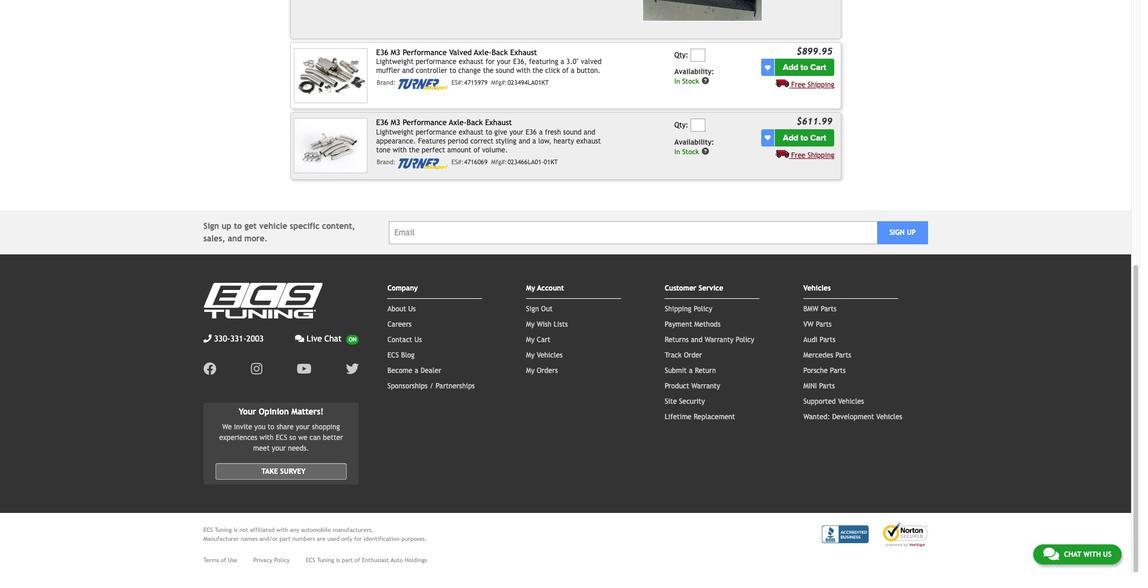 Task type: describe. For each thing, give the bounding box(es) containing it.
about
[[388, 306, 406, 314]]

lightweight inside e36 m3 performance axle-back exhaust lightweight performance exhaust to give your e36 a fresh sound and appearance. features period correct styling and a low, hearty exhaust tone with the perfect amount of volume.
[[376, 128, 414, 136]]

a down 3.0"
[[571, 67, 575, 75]]

volume.
[[482, 146, 508, 154]]

/
[[430, 383, 434, 391]]

my for my wish lists
[[526, 321, 535, 329]]

of inside terms of use link
[[221, 558, 226, 564]]

ecs for ecs tuning is not affiliated with any automobile manufacturers. manufacturer names and/or part numbers are used only for identification purposes.
[[203, 528, 213, 534]]

up for sign up
[[907, 229, 916, 237]]

vehicle
[[259, 222, 287, 231]]

mercedes
[[804, 352, 834, 360]]

add for $611.99
[[783, 133, 799, 143]]

wanted: development vehicles link
[[804, 414, 903, 422]]

add to cart for $611.99
[[783, 133, 827, 143]]

chat with us link
[[1033, 545, 1122, 565]]

invite
[[234, 424, 252, 432]]

and right styling
[[519, 137, 530, 145]]

tuning for not
[[215, 528, 232, 534]]

are
[[317, 536, 326, 543]]

you
[[254, 424, 266, 432]]

1 vertical spatial warranty
[[692, 383, 721, 391]]

mfg#: for $611.99
[[491, 158, 507, 166]]

account
[[537, 285, 564, 293]]

wanted: development vehicles
[[804, 414, 903, 422]]

4716069
[[464, 158, 488, 166]]

twitter logo image
[[346, 363, 359, 376]]

track order
[[665, 352, 702, 360]]

e36 m3 performance axle-back exhaust lightweight performance exhaust to give your e36 a fresh sound and appearance. features period correct styling and a low, hearty exhaust tone with the perfect amount of volume.
[[376, 118, 601, 154]]

can
[[310, 434, 321, 443]]

cart for $611.99
[[811, 133, 827, 143]]

my cart link
[[526, 336, 551, 345]]

manufacturer
[[203, 536, 239, 543]]

2 horizontal spatial the
[[533, 67, 543, 75]]

the inside e36 m3 performance axle-back exhaust lightweight performance exhaust to give your e36 a fresh sound and appearance. features period correct styling and a low, hearty exhaust tone with the perfect amount of volume.
[[409, 146, 420, 154]]

become a dealer
[[388, 367, 441, 376]]

your up the we
[[296, 424, 310, 432]]

ecs tuning is part of enthusiast auto holdings
[[306, 558, 427, 564]]

content,
[[322, 222, 355, 231]]

ecs for ecs blog
[[388, 352, 399, 360]]

question sign image
[[701, 77, 710, 85]]

es#: for $611.99
[[452, 158, 464, 166]]

supported
[[804, 398, 836, 407]]

chat with us
[[1064, 551, 1112, 560]]

service
[[699, 285, 724, 293]]

wanted:
[[804, 414, 830, 422]]

es#: 4716069 mfg#: 023466la01-01kt
[[452, 158, 558, 166]]

product warranty link
[[665, 383, 721, 391]]

0 vertical spatial warranty
[[705, 336, 734, 345]]

my for my cart
[[526, 336, 535, 345]]

2 vertical spatial shipping
[[665, 306, 692, 314]]

live
[[307, 335, 322, 344]]

styling
[[496, 137, 517, 145]]

4715979
[[464, 79, 488, 86]]

add for $899.95
[[783, 63, 799, 73]]

$899.95
[[797, 46, 833, 56]]

names
[[241, 536, 258, 543]]

blog
[[401, 352, 415, 360]]

330-
[[214, 335, 230, 344]]

free shipping image
[[776, 150, 789, 158]]

your
[[239, 408, 256, 417]]

2 vertical spatial cart
[[537, 336, 551, 345]]

about us link
[[388, 306, 416, 314]]

turner motorsport - corporate logo image for $899.95
[[398, 79, 448, 91]]

tuning for part
[[317, 558, 334, 564]]

free shipping for $899.95
[[791, 81, 835, 89]]

mercedes parts
[[804, 352, 852, 360]]

customer
[[665, 285, 697, 293]]

of inside e36 m3 performance valved axle-back exhaust lightweight performance exhaust for your e36, featuring a 3.0" valved muffler and controller to change the sound with the click of a button.
[[562, 67, 569, 75]]

features
[[418, 137, 446, 145]]

for inside e36 m3 performance valved axle-back exhaust lightweight performance exhaust for your e36, featuring a 3.0" valved muffler and controller to change the sound with the click of a button.
[[486, 58, 495, 66]]

survey
[[280, 468, 306, 476]]

question sign image
[[701, 147, 710, 156]]

order
[[684, 352, 702, 360]]

back inside e36 m3 performance axle-back exhaust lightweight performance exhaust to give your e36 a fresh sound and appearance. features period correct styling and a low, hearty exhaust tone with the perfect amount of volume.
[[467, 118, 483, 127]]

of inside e36 m3 performance axle-back exhaust lightweight performance exhaust to give your e36 a fresh sound and appearance. features period correct styling and a low, hearty exhaust tone with the perfect amount of volume.
[[474, 146, 480, 154]]

performance for $611.99
[[403, 118, 447, 127]]

terms of use
[[203, 558, 237, 564]]

023466la01-
[[508, 158, 544, 166]]

and/or
[[260, 536, 278, 543]]

performance for $899.95
[[403, 48, 447, 57]]

only
[[341, 536, 353, 543]]

my for my orders
[[526, 367, 535, 376]]

hearty
[[554, 137, 574, 145]]

vehicles up orders
[[537, 352, 563, 360]]

we
[[222, 424, 232, 432]]

sound inside e36 m3 performance valved axle-back exhaust lightweight performance exhaust for your e36, featuring a 3.0" valved muffler and controller to change the sound with the click of a button.
[[496, 67, 514, 75]]

add to cart for $899.95
[[783, 63, 827, 73]]

availability: for $899.95
[[675, 68, 714, 76]]

with inside ecs tuning is not affiliated with any automobile manufacturers. manufacturer names and/or part numbers are used only for identification purposes.
[[277, 528, 288, 534]]

amount
[[447, 146, 472, 154]]

qty: for $611.99
[[675, 121, 688, 130]]

m3 for $611.99
[[391, 118, 400, 127]]

we
[[298, 434, 308, 443]]

2003
[[246, 335, 264, 344]]

privacy policy
[[254, 558, 290, 564]]

$611.99
[[797, 116, 833, 127]]

and right fresh
[[584, 128, 596, 136]]

phone image
[[203, 335, 212, 344]]

live chat
[[307, 335, 342, 344]]

a left return
[[689, 367, 693, 376]]

mini
[[804, 383, 817, 391]]

opinion
[[259, 408, 289, 417]]

1 vertical spatial policy
[[736, 336, 755, 345]]

exhaust inside e36 m3 performance axle-back exhaust lightweight performance exhaust to give your e36 a fresh sound and appearance. features period correct styling and a low, hearty exhaust tone with the perfect amount of volume.
[[485, 118, 512, 127]]

ecs for ecs tuning is part of enthusiast auto holdings
[[306, 558, 315, 564]]

Email email field
[[389, 222, 878, 245]]

security
[[679, 398, 705, 407]]

2 vertical spatial e36
[[526, 128, 537, 136]]

us for about us
[[408, 306, 416, 314]]

sign for sign up
[[890, 229, 905, 237]]

to down $899.95 at the top of page
[[801, 63, 808, 73]]

methods
[[695, 321, 721, 329]]

porsche
[[804, 367, 828, 376]]

free shipping image
[[776, 79, 789, 88]]

mini parts
[[804, 383, 835, 391]]

in for $899.95
[[675, 77, 680, 86]]

is for not
[[234, 528, 238, 534]]

partnerships
[[436, 383, 475, 391]]

privacy policy link
[[254, 557, 290, 566]]

back inside e36 m3 performance valved axle-back exhaust lightweight performance exhaust for your e36, featuring a 3.0" valved muffler and controller to change the sound with the click of a button.
[[492, 48, 508, 57]]

product
[[665, 383, 689, 391]]

and inside e36 m3 performance valved axle-back exhaust lightweight performance exhaust for your e36, featuring a 3.0" valved muffler and controller to change the sound with the click of a button.
[[402, 67, 414, 75]]

parts for audi parts
[[820, 336, 836, 345]]

appearance.
[[376, 137, 416, 145]]

tone
[[376, 146, 391, 154]]

facebook logo image
[[203, 363, 217, 376]]

my vehicles link
[[526, 352, 563, 360]]

ecs inside 'we invite you to share your shopping experiences with ecs so we can better meet your needs.'
[[276, 434, 287, 443]]

a left dealer
[[415, 367, 419, 376]]

add to wish list image
[[765, 65, 771, 71]]

a left low, at the left top
[[533, 137, 536, 145]]

audi parts link
[[804, 336, 836, 345]]

parts for vw parts
[[816, 321, 832, 329]]

shopping
[[312, 424, 340, 432]]

site security
[[665, 398, 705, 407]]

matters!
[[291, 408, 324, 417]]

take survey link
[[215, 464, 347, 481]]

submit a return
[[665, 367, 716, 376]]

e36,
[[513, 58, 527, 66]]

about us
[[388, 306, 416, 314]]

careers link
[[388, 321, 412, 329]]

terms of use link
[[203, 557, 237, 566]]

mfg#: for $899.95
[[491, 79, 507, 86]]

es#4716069 - 023466la01-01kt - e36 m3 performance axle-back exhaust - lightweight performance exhaust to give your e36 a fresh sound and appearance. features period correct styling and a low, hearty exhaust tone with the perfect amount of volume. - turner motorsport - bmw image
[[294, 118, 368, 174]]

sign up
[[890, 229, 916, 237]]



Task type: locate. For each thing, give the bounding box(es) containing it.
availability:
[[675, 68, 714, 76], [675, 138, 714, 147]]

the
[[483, 67, 494, 75], [533, 67, 543, 75], [409, 146, 420, 154]]

a up low, at the left top
[[539, 128, 543, 136]]

None text field
[[691, 49, 705, 62]]

1 vertical spatial add to cart
[[783, 133, 827, 143]]

0 vertical spatial add to cart
[[783, 63, 827, 73]]

0 horizontal spatial is
[[234, 528, 238, 534]]

1 horizontal spatial part
[[342, 558, 353, 564]]

affiliated
[[250, 528, 275, 534]]

chat
[[325, 335, 342, 344], [1064, 551, 1082, 560]]

parts for bmw parts
[[821, 306, 837, 314]]

to inside e36 m3 performance axle-back exhaust lightweight performance exhaust to give your e36 a fresh sound and appearance. features period correct styling and a low, hearty exhaust tone with the perfect amount of volume.
[[486, 128, 492, 136]]

1 lightweight from the top
[[376, 58, 414, 66]]

shipping up payment
[[665, 306, 692, 314]]

comments image
[[295, 335, 304, 344], [1044, 548, 1060, 562]]

1 vertical spatial availability:
[[675, 138, 714, 147]]

comments image for live
[[295, 335, 304, 344]]

up inside button
[[907, 229, 916, 237]]

0 vertical spatial performance
[[403, 48, 447, 57]]

submit a return link
[[665, 367, 716, 376]]

turner motorsport - corporate logo image for $611.99
[[398, 158, 448, 170]]

1 brand: from the top
[[377, 79, 396, 86]]

exhaust up the correct
[[459, 128, 484, 136]]

1 vertical spatial free shipping
[[791, 151, 835, 160]]

1 horizontal spatial up
[[907, 229, 916, 237]]

comments image left live
[[295, 335, 304, 344]]

0 vertical spatial us
[[408, 306, 416, 314]]

my for my vehicles
[[526, 352, 535, 360]]

parts down "porsche parts" link
[[819, 383, 835, 391]]

parts for mercedes parts
[[836, 352, 852, 360]]

2 turner motorsport - corporate logo image from the top
[[398, 158, 448, 170]]

4 my from the top
[[526, 352, 535, 360]]

cart down $611.99 in the right of the page
[[811, 133, 827, 143]]

warranty down return
[[692, 383, 721, 391]]

1 vertical spatial exhaust
[[485, 118, 512, 127]]

0 vertical spatial comments image
[[295, 335, 304, 344]]

my left wish
[[526, 321, 535, 329]]

0 vertical spatial part
[[280, 536, 291, 543]]

1 vertical spatial free
[[791, 151, 806, 160]]

e36 left fresh
[[526, 128, 537, 136]]

for inside ecs tuning is not affiliated with any automobile manufacturers. manufacturer names and/or part numbers are used only for identification purposes.
[[354, 536, 362, 543]]

availability: for $611.99
[[675, 138, 714, 147]]

1 horizontal spatial tuning
[[317, 558, 334, 564]]

2 qty: from the top
[[675, 121, 688, 130]]

ecs inside ecs tuning is not affiliated with any automobile manufacturers. manufacturer names and/or part numbers are used only for identification purposes.
[[203, 528, 213, 534]]

0 vertical spatial free shipping
[[791, 81, 835, 89]]

m3 inside e36 m3 performance valved axle-back exhaust lightweight performance exhaust for your e36, featuring a 3.0" valved muffler and controller to change the sound with the click of a button.
[[391, 48, 400, 57]]

your opinion matters!
[[239, 408, 324, 417]]

1 vertical spatial back
[[467, 118, 483, 127]]

comments image inside chat with us "link"
[[1044, 548, 1060, 562]]

1 horizontal spatial policy
[[694, 306, 713, 314]]

0 vertical spatial e36
[[376, 48, 389, 57]]

0 horizontal spatial tuning
[[215, 528, 232, 534]]

live chat link
[[295, 333, 359, 346]]

my vehicles
[[526, 352, 563, 360]]

1 my from the top
[[526, 285, 535, 293]]

back up "es#: 4715979 mfg#: 023494la01kt"
[[492, 48, 508, 57]]

lifetime
[[665, 414, 692, 422]]

brand: for $899.95
[[377, 79, 396, 86]]

ecs blog link
[[388, 352, 415, 360]]

stock left question sign icon
[[682, 77, 699, 86]]

sound up hearty
[[563, 128, 582, 136]]

comments image for chat
[[1044, 548, 1060, 562]]

cart down wish
[[537, 336, 551, 345]]

1 horizontal spatial sound
[[563, 128, 582, 136]]

0 vertical spatial is
[[234, 528, 238, 534]]

more.
[[244, 234, 268, 244]]

m3 inside e36 m3 performance axle-back exhaust lightweight performance exhaust to give your e36 a fresh sound and appearance. features period correct styling and a low, hearty exhaust tone with the perfect amount of volume.
[[391, 118, 400, 127]]

2 brand: from the top
[[377, 158, 396, 166]]

1 qty: from the top
[[675, 51, 688, 59]]

sponsorships
[[388, 383, 428, 391]]

become a dealer link
[[388, 367, 441, 376]]

1 vertical spatial brand:
[[377, 158, 396, 166]]

back
[[492, 48, 508, 57], [467, 118, 483, 127]]

my account
[[526, 285, 564, 293]]

up for sign up to get vehicle specific content, sales, and more.
[[222, 222, 232, 231]]

dealer
[[421, 367, 441, 376]]

1 vertical spatial lightweight
[[376, 128, 414, 136]]

my down my cart link
[[526, 352, 535, 360]]

1 horizontal spatial axle-
[[474, 48, 492, 57]]

0 vertical spatial tuning
[[215, 528, 232, 534]]

your up styling
[[510, 128, 524, 136]]

free shipping right free shipping image
[[791, 81, 835, 89]]

with inside 'we invite you to share your shopping experiences with ecs so we can better meet your needs.'
[[260, 434, 274, 443]]

sound inside e36 m3 performance axle-back exhaust lightweight performance exhaust to give your e36 a fresh sound and appearance. features period correct styling and a low, hearty exhaust tone with the perfect amount of volume.
[[563, 128, 582, 136]]

2 free shipping from the top
[[791, 151, 835, 160]]

e36 up muffler
[[376, 48, 389, 57]]

sign for sign up to get vehicle specific content, sales, and more.
[[203, 222, 219, 231]]

ecs up the manufacturer
[[203, 528, 213, 534]]

give
[[494, 128, 507, 136]]

my cart
[[526, 336, 551, 345]]

is left not
[[234, 528, 238, 534]]

to left get
[[234, 222, 242, 231]]

0 horizontal spatial sign
[[203, 222, 219, 231]]

turner motorsport - corporate logo image
[[398, 79, 448, 91], [398, 158, 448, 170]]

youtube logo image
[[297, 363, 312, 376]]

returns and warranty policy
[[665, 336, 755, 345]]

1 vertical spatial add to cart button
[[775, 129, 835, 147]]

customer service
[[665, 285, 724, 293]]

2 vertical spatial exhaust
[[576, 137, 601, 145]]

ecs left the blog
[[388, 352, 399, 360]]

us inside "link"
[[1103, 551, 1112, 560]]

in for $611.99
[[675, 148, 680, 156]]

back up the correct
[[467, 118, 483, 127]]

0 vertical spatial availability:
[[675, 68, 714, 76]]

add to wish list image
[[765, 135, 771, 141]]

1 vertical spatial sound
[[563, 128, 582, 136]]

identification
[[364, 536, 400, 543]]

exhaust right hearty
[[576, 137, 601, 145]]

0 horizontal spatial for
[[354, 536, 362, 543]]

5 my from the top
[[526, 367, 535, 376]]

1 vertical spatial part
[[342, 558, 353, 564]]

experiences
[[219, 434, 257, 443]]

perfect
[[422, 146, 445, 154]]

to inside 'we invite you to share your shopping experiences with ecs so we can better meet your needs.'
[[268, 424, 274, 432]]

1 vertical spatial es#:
[[452, 158, 464, 166]]

1 vertical spatial for
[[354, 536, 362, 543]]

to
[[801, 63, 808, 73], [450, 67, 456, 75], [486, 128, 492, 136], [801, 133, 808, 143], [234, 222, 242, 231], [268, 424, 274, 432]]

1 vertical spatial performance
[[403, 118, 447, 127]]

1 in from the top
[[675, 77, 680, 86]]

1 availability: in stock from the top
[[675, 68, 714, 86]]

0 horizontal spatial policy
[[274, 558, 290, 564]]

1 mfg#: from the top
[[491, 79, 507, 86]]

specific
[[290, 222, 320, 231]]

tuning up the manufacturer
[[215, 528, 232, 534]]

chat inside "link"
[[1064, 551, 1082, 560]]

0 horizontal spatial up
[[222, 222, 232, 231]]

1 horizontal spatial comments image
[[1044, 548, 1060, 562]]

exhaust inside e36 m3 performance valved axle-back exhaust lightweight performance exhaust for your e36, featuring a 3.0" valved muffler and controller to change the sound with the click of a button.
[[510, 48, 537, 57]]

porsche parts
[[804, 367, 846, 376]]

turner motorsport - corporate logo image down perfect
[[398, 158, 448, 170]]

enthusiast
[[362, 558, 389, 564]]

performance up features
[[403, 118, 447, 127]]

to left change
[[450, 67, 456, 75]]

2 my from the top
[[526, 321, 535, 329]]

vehicles right 'development'
[[877, 414, 903, 422]]

1 m3 from the top
[[391, 48, 400, 57]]

2 performance from the top
[[416, 128, 457, 136]]

sign for sign out
[[526, 306, 539, 314]]

1 horizontal spatial chat
[[1064, 551, 1082, 560]]

free for $611.99
[[791, 151, 806, 160]]

availability: in stock for $611.99
[[675, 138, 714, 156]]

your right meet
[[272, 445, 286, 453]]

cart down $899.95 at the top of page
[[811, 63, 827, 73]]

returns and warranty policy link
[[665, 336, 755, 345]]

development
[[832, 414, 875, 422]]

3 my from the top
[[526, 336, 535, 345]]

sound up "es#: 4715979 mfg#: 023494la01kt"
[[496, 67, 514, 75]]

manufacturers.
[[333, 528, 374, 534]]

axle- inside e36 m3 performance valved axle-back exhaust lightweight performance exhaust for your e36, featuring a 3.0" valved muffler and controller to change the sound with the click of a button.
[[474, 48, 492, 57]]

to down $611.99 in the right of the page
[[801, 133, 808, 143]]

comments image left chat with us
[[1044, 548, 1060, 562]]

wish
[[537, 321, 552, 329]]

e36 up appearance.
[[376, 118, 389, 127]]

vehicles
[[804, 285, 831, 293], [537, 352, 563, 360], [838, 398, 864, 407], [877, 414, 903, 422]]

axle-
[[474, 48, 492, 57], [449, 118, 467, 127]]

0 vertical spatial cart
[[811, 63, 827, 73]]

the up "es#: 4715979 mfg#: 023494la01kt"
[[483, 67, 494, 75]]

brand: for $611.99
[[377, 158, 396, 166]]

None text field
[[691, 119, 705, 132]]

e36 for $899.95
[[376, 48, 389, 57]]

ecs left so
[[276, 434, 287, 443]]

your inside e36 m3 performance axle-back exhaust lightweight performance exhaust to give your e36 a fresh sound and appearance. features period correct styling and a low, hearty exhaust tone with the perfect amount of volume.
[[510, 128, 524, 136]]

part
[[280, 536, 291, 543], [342, 558, 353, 564]]

is down used
[[336, 558, 340, 564]]

2 availability: from the top
[[675, 138, 714, 147]]

parts right vw
[[816, 321, 832, 329]]

es#4715979 - 023494la01kt - e36 m3 performance valved axle-back exhaust - lightweight performance exhaust for your e36, featuring a 3.0" valved muffler and controller to change the sound with the click of a button. - turner motorsport - bmw image
[[294, 48, 368, 103]]

so
[[289, 434, 296, 443]]

1 vertical spatial shipping
[[808, 151, 835, 160]]

0 vertical spatial free
[[791, 81, 806, 89]]

1 vertical spatial mfg#:
[[491, 158, 507, 166]]

in left question sign image
[[675, 148, 680, 156]]

stock for $611.99
[[682, 148, 699, 156]]

we invite you to share your shopping experiences with ecs so we can better meet your needs.
[[219, 424, 343, 453]]

orders
[[537, 367, 558, 376]]

and right "sales,"
[[228, 234, 242, 244]]

2 in from the top
[[675, 148, 680, 156]]

to inside 'sign up to get vehicle specific content, sales, and more.'
[[234, 222, 242, 231]]

es#: for $899.95
[[452, 79, 464, 86]]

2 vertical spatial us
[[1103, 551, 1112, 560]]

1 es#: from the top
[[452, 79, 464, 86]]

a
[[561, 58, 564, 66], [571, 67, 575, 75], [539, 128, 543, 136], [533, 137, 536, 145], [415, 367, 419, 376], [689, 367, 693, 376]]

1 vertical spatial tuning
[[317, 558, 334, 564]]

my wish lists link
[[526, 321, 568, 329]]

vehicles up wanted: development vehicles 'link'
[[838, 398, 864, 407]]

part down any at the left of the page
[[280, 536, 291, 543]]

2 add from the top
[[783, 133, 799, 143]]

add to cart button for $899.95
[[775, 59, 835, 76]]

2 performance from the top
[[403, 118, 447, 127]]

parts right bmw
[[821, 306, 837, 314]]

policy inside 'link'
[[274, 558, 290, 564]]

for up "es#: 4715979 mfg#: 023494la01kt"
[[486, 58, 495, 66]]

take survey
[[261, 468, 306, 476]]

0 vertical spatial mfg#:
[[491, 79, 507, 86]]

part inside ecs tuning is not affiliated with any automobile manufacturers. manufacturer names and/or part numbers are used only for identification purposes.
[[280, 536, 291, 543]]

tuning inside ecs tuning is not affiliated with any automobile manufacturers. manufacturer names and/or part numbers are used only for identification purposes.
[[215, 528, 232, 534]]

0 vertical spatial add
[[783, 63, 799, 73]]

up inside 'sign up to get vehicle specific content, sales, and more.'
[[222, 222, 232, 231]]

lifetime replacement
[[665, 414, 735, 422]]

instagram logo image
[[251, 363, 262, 376]]

2 free from the top
[[791, 151, 806, 160]]

performance
[[403, 48, 447, 57], [403, 118, 447, 127]]

e36 m3 performance axle-back exhaust link
[[376, 118, 512, 127]]

1 vertical spatial is
[[336, 558, 340, 564]]

purposes.
[[402, 536, 427, 543]]

shipping policy
[[665, 306, 713, 314]]

axle- inside e36 m3 performance axle-back exhaust lightweight performance exhaust to give your e36 a fresh sound and appearance. features period correct styling and a low, hearty exhaust tone with the perfect amount of volume.
[[449, 118, 467, 127]]

enthusiast auto holdings link
[[362, 557, 427, 566]]

lightweight up muffler
[[376, 58, 414, 66]]

e36 for $611.99
[[376, 118, 389, 127]]

availability: in stock for $899.95
[[675, 68, 714, 86]]

with inside e36 m3 performance axle-back exhaust lightweight performance exhaust to give your e36 a fresh sound and appearance. features period correct styling and a low, hearty exhaust tone with the perfect amount of volume.
[[393, 146, 407, 154]]

stock for $899.95
[[682, 77, 699, 86]]

1 performance from the top
[[403, 48, 447, 57]]

bmw
[[804, 306, 819, 314]]

free shipping
[[791, 81, 835, 89], [791, 151, 835, 160]]

2 es#: from the top
[[452, 158, 464, 166]]

1 horizontal spatial sign
[[526, 306, 539, 314]]

0 vertical spatial brand:
[[377, 79, 396, 86]]

for down manufacturers.
[[354, 536, 362, 543]]

0 horizontal spatial axle-
[[449, 118, 467, 127]]

is inside ecs tuning is not affiliated with any automobile manufacturers. manufacturer names and/or part numbers are used only for identification purposes.
[[234, 528, 238, 534]]

policy for shipping policy
[[694, 306, 713, 314]]

m3 up appearance.
[[391, 118, 400, 127]]

0 horizontal spatial chat
[[325, 335, 342, 344]]

brand: down tone on the top left of page
[[377, 158, 396, 166]]

1 vertical spatial add
[[783, 133, 799, 143]]

vw parts
[[804, 321, 832, 329]]

1 add from the top
[[783, 63, 799, 73]]

policy for privacy policy
[[274, 558, 290, 564]]

0 vertical spatial qty:
[[675, 51, 688, 59]]

qty: for $899.95
[[675, 51, 688, 59]]

button.
[[577, 67, 601, 75]]

2 vertical spatial policy
[[274, 558, 290, 564]]

parts up "porsche parts" link
[[836, 352, 852, 360]]

1 vertical spatial m3
[[391, 118, 400, 127]]

1 vertical spatial comments image
[[1044, 548, 1060, 562]]

get
[[245, 222, 257, 231]]

performance inside e36 m3 performance axle-back exhaust lightweight performance exhaust to give your e36 a fresh sound and appearance. features period correct styling and a low, hearty exhaust tone with the perfect amount of volume.
[[403, 118, 447, 127]]

audi parts
[[804, 336, 836, 345]]

2 stock from the top
[[682, 148, 699, 156]]

low,
[[538, 137, 552, 145]]

shipping down $899.95 at the top of page
[[808, 81, 835, 89]]

0 vertical spatial add to cart button
[[775, 59, 835, 76]]

add to cart down $899.95 at the top of page
[[783, 63, 827, 73]]

sign inside button
[[890, 229, 905, 237]]

site
[[665, 398, 677, 407]]

1 stock from the top
[[682, 77, 699, 86]]

e36 inside e36 m3 performance valved axle-back exhaust lightweight performance exhaust for your e36, featuring a 3.0" valved muffler and controller to change the sound with the click of a button.
[[376, 48, 389, 57]]

1 free shipping from the top
[[791, 81, 835, 89]]

0 vertical spatial sound
[[496, 67, 514, 75]]

free shipping for $611.99
[[791, 151, 835, 160]]

330-331-2003
[[214, 335, 264, 344]]

performance up controller
[[416, 58, 457, 66]]

cart for $899.95
[[811, 63, 827, 73]]

1 vertical spatial availability: in stock
[[675, 138, 714, 156]]

0 vertical spatial performance
[[416, 58, 457, 66]]

0 vertical spatial shipping
[[808, 81, 835, 89]]

to up the correct
[[486, 128, 492, 136]]

exhaust inside e36 m3 performance valved axle-back exhaust lightweight performance exhaust for your e36, featuring a 3.0" valved muffler and controller to change the sound with the click of a button.
[[459, 58, 484, 66]]

0 vertical spatial policy
[[694, 306, 713, 314]]

parts for porsche parts
[[830, 367, 846, 376]]

your left 'e36,'
[[497, 58, 511, 66]]

with
[[517, 67, 531, 75], [393, 146, 407, 154], [260, 434, 274, 443], [277, 528, 288, 534], [1084, 551, 1101, 560]]

a left 3.0"
[[561, 58, 564, 66]]

in left question sign icon
[[675, 77, 680, 86]]

of down 3.0"
[[562, 67, 569, 75]]

tuning down 'are'
[[317, 558, 334, 564]]

1 vertical spatial qty:
[[675, 121, 688, 130]]

and inside 'sign up to get vehicle specific content, sales, and more.'
[[228, 234, 242, 244]]

with inside e36 m3 performance valved axle-back exhaust lightweight performance exhaust for your e36, featuring a 3.0" valved muffler and controller to change the sound with the click of a button.
[[517, 67, 531, 75]]

used
[[327, 536, 340, 543]]

change
[[458, 67, 481, 75]]

1 turner motorsport - corporate logo image from the top
[[398, 79, 448, 91]]

share
[[277, 424, 294, 432]]

sign inside 'sign up to get vehicle specific content, sales, and more.'
[[203, 222, 219, 231]]

payment methods link
[[665, 321, 721, 329]]

parts up the mercedes parts
[[820, 336, 836, 345]]

performance inside e36 m3 performance valved axle-back exhaust lightweight performance exhaust for your e36, featuring a 3.0" valved muffler and controller to change the sound with the click of a button.
[[416, 58, 457, 66]]

parts for mini parts
[[819, 383, 835, 391]]

holdings
[[405, 558, 427, 564]]

0 vertical spatial lightweight
[[376, 58, 414, 66]]

1 free from the top
[[791, 81, 806, 89]]

free right free shipping image
[[791, 81, 806, 89]]

supported vehicles
[[804, 398, 864, 407]]

and right muffler
[[402, 67, 414, 75]]

meet
[[253, 445, 270, 453]]

availability: up question sign icon
[[675, 68, 714, 76]]

my for my account
[[526, 285, 535, 293]]

0 vertical spatial exhaust
[[459, 58, 484, 66]]

the left perfect
[[409, 146, 420, 154]]

0 horizontal spatial comments image
[[295, 335, 304, 344]]

1 availability: from the top
[[675, 68, 714, 76]]

1 vertical spatial cart
[[811, 133, 827, 143]]

1 vertical spatial exhaust
[[459, 128, 484, 136]]

add to cart down $611.99 in the right of the page
[[783, 133, 827, 143]]

331-
[[230, 335, 246, 344]]

mini parts link
[[804, 383, 835, 391]]

1 add to cart from the top
[[783, 63, 827, 73]]

performance up features
[[416, 128, 457, 136]]

vw parts link
[[804, 321, 832, 329]]

ecs tuning image
[[203, 284, 322, 319]]

1 vertical spatial e36
[[376, 118, 389, 127]]

to inside e36 m3 performance valved axle-back exhaust lightweight performance exhaust for your e36, featuring a 3.0" valved muffler and controller to change the sound with the click of a button.
[[450, 67, 456, 75]]

performance up controller
[[403, 48, 447, 57]]

free for $899.95
[[791, 81, 806, 89]]

0 vertical spatial exhaust
[[510, 48, 537, 57]]

0 horizontal spatial sound
[[496, 67, 514, 75]]

0 horizontal spatial the
[[409, 146, 420, 154]]

0 vertical spatial axle-
[[474, 48, 492, 57]]

shipping
[[808, 81, 835, 89], [808, 151, 835, 160], [665, 306, 692, 314]]

exhaust up change
[[459, 58, 484, 66]]

numbers
[[292, 536, 315, 543]]

lightweight inside e36 m3 performance valved axle-back exhaust lightweight performance exhaust for your e36, featuring a 3.0" valved muffler and controller to change the sound with the click of a button.
[[376, 58, 414, 66]]

1 vertical spatial stock
[[682, 148, 699, 156]]

add to cart button for $611.99
[[775, 129, 835, 147]]

add to cart button down $899.95 at the top of page
[[775, 59, 835, 76]]

part down only
[[342, 558, 353, 564]]

0 vertical spatial for
[[486, 58, 495, 66]]

of left use
[[221, 558, 226, 564]]

exhaust up 'e36,'
[[510, 48, 537, 57]]

1 add to cart button from the top
[[775, 59, 835, 76]]

ecs tuning is not affiliated with any automobile manufacturers. manufacturer names and/or part numbers are used only for identification purposes.
[[203, 528, 427, 543]]

0 vertical spatial chat
[[325, 335, 342, 344]]

1 horizontal spatial the
[[483, 67, 494, 75]]

1 performance from the top
[[416, 58, 457, 66]]

parts down the mercedes parts
[[830, 367, 846, 376]]

2 lightweight from the top
[[376, 128, 414, 136]]

shipping for $899.95
[[808, 81, 835, 89]]

1 vertical spatial us
[[415, 336, 422, 345]]

site security link
[[665, 398, 705, 407]]

0 vertical spatial availability: in stock
[[675, 68, 714, 86]]

my left orders
[[526, 367, 535, 376]]

shipping for $611.99
[[808, 151, 835, 160]]

axle- up period
[[449, 118, 467, 127]]

m3 up muffler
[[391, 48, 400, 57]]

2 horizontal spatial policy
[[736, 336, 755, 345]]

2 mfg#: from the top
[[491, 158, 507, 166]]

0 vertical spatial in
[[675, 77, 680, 86]]

automobile
[[301, 528, 331, 534]]

privacy
[[254, 558, 272, 564]]

brand: down muffler
[[377, 79, 396, 86]]

2 add to cart button from the top
[[775, 129, 835, 147]]

1 horizontal spatial for
[[486, 58, 495, 66]]

0 vertical spatial es#:
[[452, 79, 464, 86]]

performance inside e36 m3 performance valved axle-back exhaust lightweight performance exhaust for your e36, featuring a 3.0" valved muffler and controller to change the sound with the click of a button.
[[403, 48, 447, 57]]

the down featuring at the left top of page
[[533, 67, 543, 75]]

my orders
[[526, 367, 558, 376]]

is for part
[[336, 558, 340, 564]]

featuring
[[529, 58, 559, 66]]

es#: down change
[[452, 79, 464, 86]]

shipping policy link
[[665, 306, 713, 314]]

to right you
[[268, 424, 274, 432]]

1 horizontal spatial is
[[336, 558, 340, 564]]

your inside e36 m3 performance valved axle-back exhaust lightweight performance exhaust for your e36, featuring a 3.0" valved muffler and controller to change the sound with the click of a button.
[[497, 58, 511, 66]]

mercedes parts link
[[804, 352, 852, 360]]

of left enthusiast
[[355, 558, 360, 564]]

stock left question sign image
[[682, 148, 699, 156]]

0 vertical spatial turner motorsport - corporate logo image
[[398, 79, 448, 91]]

1 vertical spatial performance
[[416, 128, 457, 136]]

m3 for $899.95
[[391, 48, 400, 57]]

with inside "link"
[[1084, 551, 1101, 560]]

add up free shipping icon
[[783, 133, 799, 143]]

comments image inside live chat link
[[295, 335, 304, 344]]

and up order
[[691, 336, 703, 345]]

is
[[234, 528, 238, 534], [336, 558, 340, 564]]

add up free shipping image
[[783, 63, 799, 73]]

add to cart button down $611.99 in the right of the page
[[775, 129, 835, 147]]

1 vertical spatial chat
[[1064, 551, 1082, 560]]

us for contact us
[[415, 336, 422, 345]]

1 vertical spatial axle-
[[449, 118, 467, 127]]

performance inside e36 m3 performance axle-back exhaust lightweight performance exhaust to give your e36 a fresh sound and appearance. features period correct styling and a low, hearty exhaust tone with the perfect amount of volume.
[[416, 128, 457, 136]]

0 horizontal spatial part
[[280, 536, 291, 543]]

vehicles up bmw parts
[[804, 285, 831, 293]]

0 vertical spatial m3
[[391, 48, 400, 57]]

exhaust up give
[[485, 118, 512, 127]]

0 vertical spatial stock
[[682, 77, 699, 86]]

2 add to cart from the top
[[783, 133, 827, 143]]

mfg#: down volume.
[[491, 158, 507, 166]]

exhaust
[[510, 48, 537, 57], [485, 118, 512, 127]]

2 m3 from the top
[[391, 118, 400, 127]]

free shipping right free shipping icon
[[791, 151, 835, 160]]

0 vertical spatial back
[[492, 48, 508, 57]]

2 availability: in stock from the top
[[675, 138, 714, 156]]

ecs down the numbers
[[306, 558, 315, 564]]

free right free shipping icon
[[791, 151, 806, 160]]

lightweight up appearance.
[[376, 128, 414, 136]]



Task type: vqa. For each thing, say whether or not it's contained in the screenshot.
Customize to the bottom
no



